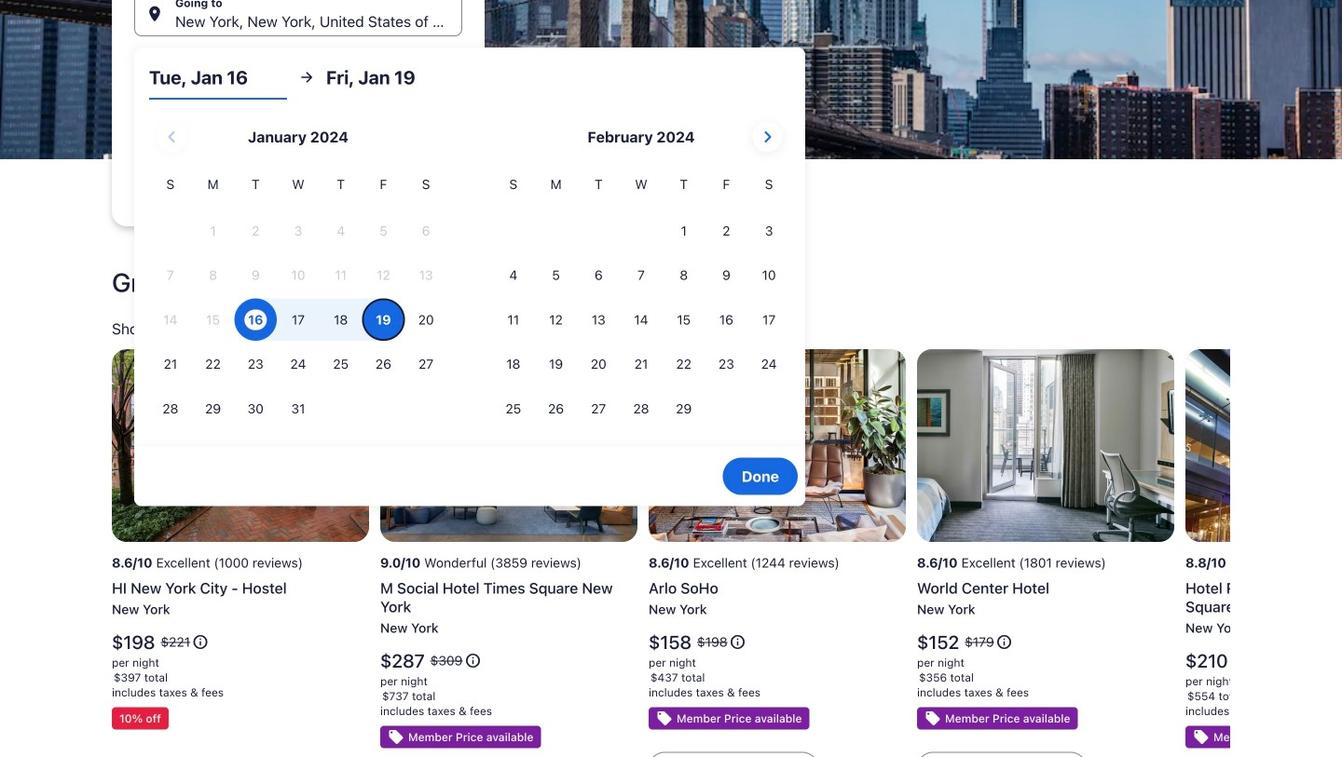 Task type: vqa. For each thing, say whether or not it's contained in the screenshot.
Room image
yes



Task type: locate. For each thing, give the bounding box(es) containing it.
2 small image from the left
[[730, 634, 746, 651]]

terrace/patio image
[[112, 350, 369, 543]]

mod image
[[925, 711, 942, 728], [388, 729, 405, 746]]

next month image
[[756, 126, 779, 148]]

mod image
[[656, 711, 673, 728], [1193, 729, 1210, 746]]

0 vertical spatial mod image
[[656, 711, 673, 728]]

0 horizontal spatial mod image
[[388, 729, 405, 746]]

small image for terrace/patio image
[[192, 634, 209, 651]]

1 vertical spatial mod image
[[388, 729, 405, 746]]

3 small image from the left
[[996, 634, 1013, 651]]

previous month image
[[161, 126, 183, 148]]

1 small image from the left
[[192, 634, 209, 651]]

wizard region
[[0, 0, 1342, 507]]

lobby sitting area image
[[649, 350, 906, 543]]

2 horizontal spatial small image
[[996, 634, 1013, 651]]

0 horizontal spatial small image
[[192, 634, 209, 651]]

mod image for room image at the right of page
[[925, 711, 942, 728]]

mod image for living area image at the left of the page
[[388, 729, 405, 746]]

1 horizontal spatial mod image
[[1193, 729, 1210, 746]]

small image
[[192, 634, 209, 651], [730, 634, 746, 651], [996, 634, 1013, 651]]

application
[[149, 115, 791, 432]]

january 2024 element
[[149, 174, 447, 432]]

1 horizontal spatial mod image
[[925, 711, 942, 728]]

directional image
[[298, 69, 315, 86]]

1 horizontal spatial small image
[[730, 634, 746, 651]]

small image
[[465, 653, 481, 670]]

small image for room image at the right of page
[[996, 634, 1013, 651]]

room image
[[917, 350, 1175, 543]]

next image
[[1219, 565, 1242, 588]]

0 vertical spatial mod image
[[925, 711, 942, 728]]



Task type: describe. For each thing, give the bounding box(es) containing it.
living area image
[[380, 350, 638, 543]]

february 2024 element
[[492, 174, 791, 432]]

0 horizontal spatial mod image
[[656, 711, 673, 728]]

application inside wizard region
[[149, 115, 791, 432]]

1 vertical spatial mod image
[[1193, 729, 1210, 746]]

previous image
[[101, 565, 123, 588]]

new york, new york, united states of america image
[[0, 0, 1342, 159]]

front of property image
[[1186, 350, 1342, 543]]



